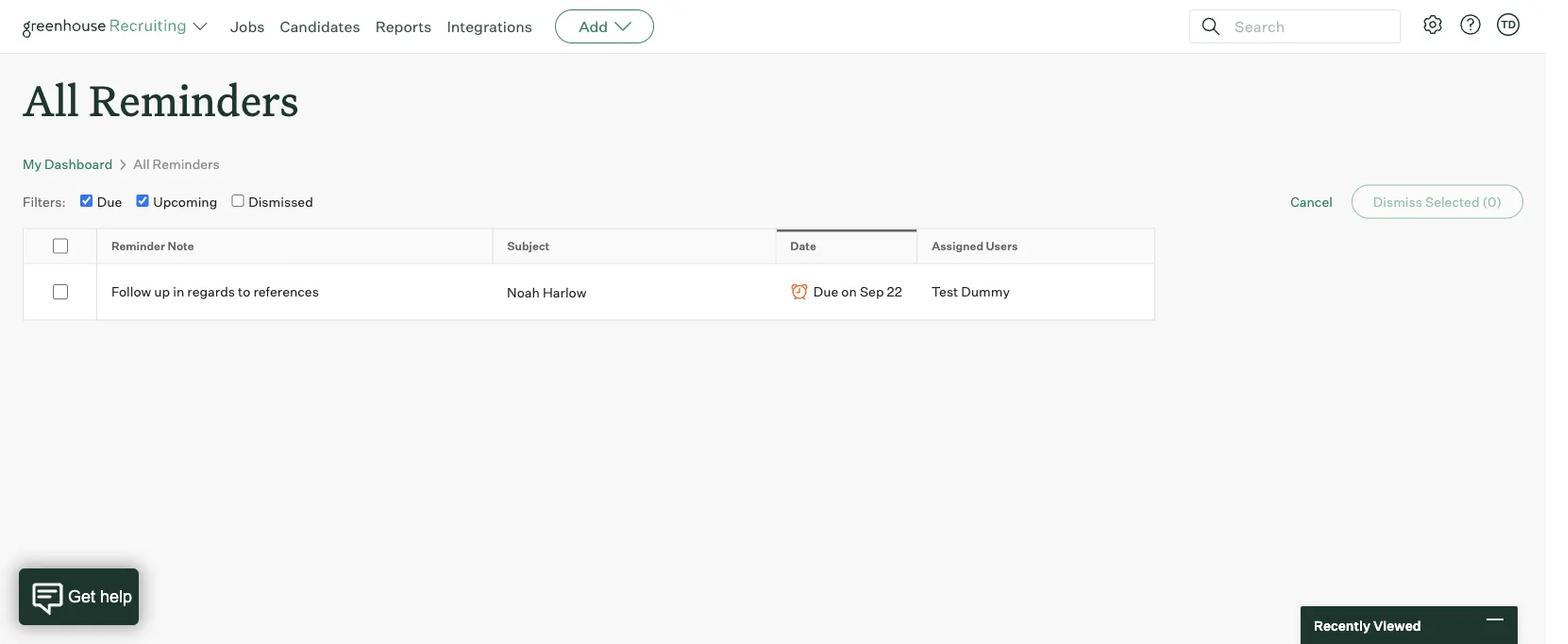 Task type: locate. For each thing, give the bounding box(es) containing it.
recently
[[1315, 617, 1371, 633]]

Upcoming checkbox
[[136, 195, 149, 207]]

users
[[986, 239, 1018, 253]]

viewed
[[1374, 617, 1422, 633]]

integrations link
[[447, 17, 533, 36]]

dummy
[[962, 284, 1011, 300]]

filters:
[[23, 193, 66, 210]]

reminders up upcoming
[[153, 156, 220, 173]]

all up upcoming option
[[133, 156, 150, 173]]

None checkbox
[[53, 239, 68, 254], [53, 284, 68, 300], [53, 239, 68, 254], [53, 284, 68, 300]]

in
[[173, 284, 184, 300]]

0 vertical spatial all
[[23, 72, 79, 127]]

0 vertical spatial due
[[97, 194, 122, 210]]

reminder note
[[111, 239, 194, 253]]

Dismissed checkbox
[[232, 195, 244, 207]]

integrations
[[447, 17, 533, 36]]

all reminders up all reminders 'link'
[[23, 72, 299, 127]]

reminders
[[89, 72, 299, 127], [153, 156, 220, 173]]

due
[[97, 194, 122, 210], [814, 284, 839, 300]]

follow up in regards to references
[[111, 284, 319, 300]]

add button
[[555, 9, 655, 43]]

1 vertical spatial reminders
[[153, 156, 220, 173]]

noah harlow link
[[507, 284, 587, 300]]

1 horizontal spatial due
[[814, 284, 839, 300]]

recently viewed
[[1315, 617, 1422, 633]]

reminders up all reminders 'link'
[[89, 72, 299, 127]]

1 horizontal spatial all
[[133, 156, 150, 173]]

configure image
[[1422, 13, 1445, 36]]

all reminders
[[23, 72, 299, 127], [133, 156, 220, 173]]

cancel link
[[1291, 193, 1333, 210]]

all
[[23, 72, 79, 127], [133, 156, 150, 173]]

reports
[[376, 17, 432, 36]]

test
[[932, 284, 959, 300]]

0 horizontal spatial all
[[23, 72, 79, 127]]

sep
[[860, 284, 884, 300]]

candidates link
[[280, 17, 360, 36]]

candidates
[[280, 17, 360, 36]]

upcoming
[[153, 194, 217, 210]]

jobs
[[230, 17, 265, 36]]

1 vertical spatial due
[[814, 284, 839, 300]]

due left on
[[814, 284, 839, 300]]

0 horizontal spatial due
[[97, 194, 122, 210]]

td button
[[1494, 9, 1524, 40]]

my dashboard
[[23, 156, 113, 173]]

date
[[791, 239, 817, 253]]

due right due checkbox
[[97, 194, 122, 210]]

references
[[254, 284, 319, 300]]

on
[[842, 284, 857, 300]]

all reminders up upcoming
[[133, 156, 220, 173]]

all up my dashboard link
[[23, 72, 79, 127]]

dashboard
[[44, 156, 113, 173]]



Task type: vqa. For each thing, say whether or not it's contained in the screenshot.
'Greenhouse Recruiting' image
yes



Task type: describe. For each thing, give the bounding box(es) containing it.
jobs link
[[230, 17, 265, 36]]

Search text field
[[1231, 13, 1384, 40]]

due on sep 22
[[814, 284, 903, 300]]

my dashboard link
[[23, 156, 113, 173]]

harlow
[[543, 284, 587, 300]]

td button
[[1498, 13, 1521, 36]]

due for due on sep 22
[[814, 284, 839, 300]]

22
[[887, 284, 903, 300]]

dismissed
[[249, 194, 313, 210]]

due for due
[[97, 194, 122, 210]]

assigned
[[932, 239, 984, 253]]

reports link
[[376, 17, 432, 36]]

td
[[1502, 18, 1517, 31]]

test dummy
[[932, 284, 1011, 300]]

my
[[23, 156, 42, 173]]

assigned users
[[932, 239, 1018, 253]]

all reminders link
[[133, 156, 220, 173]]

0 vertical spatial all reminders
[[23, 72, 299, 127]]

cancel
[[1291, 193, 1333, 210]]

Due checkbox
[[80, 195, 92, 207]]

1 vertical spatial all
[[133, 156, 150, 173]]

reminder
[[111, 239, 165, 253]]

note
[[168, 239, 194, 253]]

1 vertical spatial all reminders
[[133, 156, 220, 173]]

regards
[[187, 284, 235, 300]]

greenhouse recruiting image
[[23, 15, 193, 38]]

to
[[238, 284, 251, 300]]

add
[[579, 17, 608, 36]]

noah
[[507, 284, 540, 300]]

up
[[154, 284, 170, 300]]

noah harlow
[[507, 284, 587, 300]]

subject
[[508, 239, 550, 253]]

0 vertical spatial reminders
[[89, 72, 299, 127]]

follow
[[111, 284, 151, 300]]



